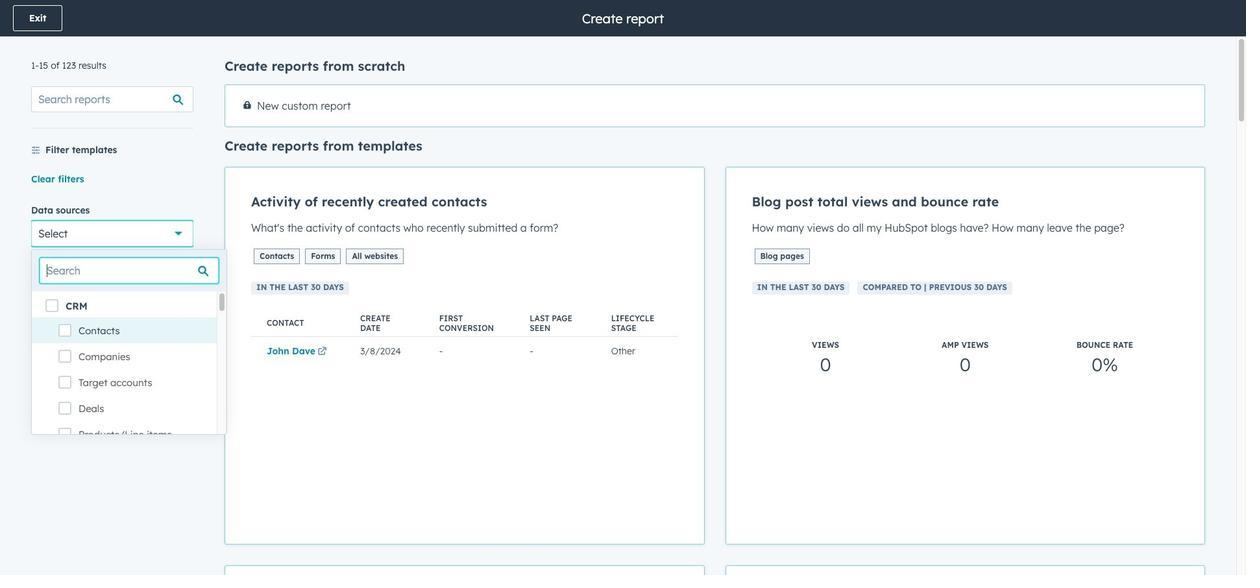 Task type: vqa. For each thing, say whether or not it's contained in the screenshot.
User Guides element
no



Task type: locate. For each thing, give the bounding box(es) containing it.
None checkbox
[[225, 84, 1206, 127], [225, 167, 705, 545], [225, 84, 1206, 127], [225, 167, 705, 545]]

link opens in a new window image
[[318, 348, 327, 357], [318, 348, 327, 357]]

page section element
[[0, 0, 1246, 36]]

None checkbox
[[725, 167, 1206, 545], [225, 565, 705, 575], [725, 565, 1206, 575], [725, 167, 1206, 545], [225, 565, 705, 575], [725, 565, 1206, 575]]



Task type: describe. For each thing, give the bounding box(es) containing it.
Search search field
[[40, 258, 219, 284]]

Search search field
[[31, 86, 193, 112]]



